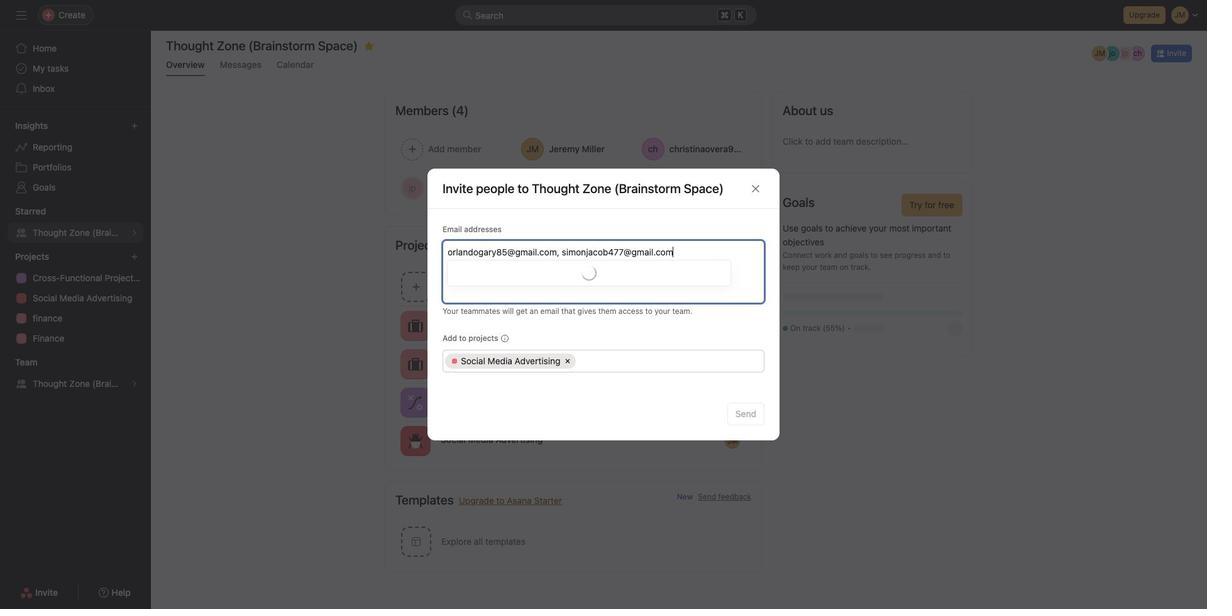 Task type: vqa. For each thing, say whether or not it's contained in the screenshot.
dialog
yes



Task type: describe. For each thing, give the bounding box(es) containing it.
1 list item from the top
[[386, 306, 762, 345]]

name@gmail.com, name@gmail.com, … text field
[[448, 244, 758, 259]]

line_and_symbols image
[[408, 395, 423, 410]]

starred element
[[0, 200, 151, 245]]

remove from starred image
[[364, 41, 375, 51]]

prominent image
[[463, 10, 473, 20]]

4 list item from the top
[[386, 422, 762, 460]]

briefcase image
[[408, 356, 423, 372]]

projects element
[[0, 245, 151, 351]]

insights element
[[0, 115, 151, 200]]

hide sidebar image
[[16, 10, 26, 20]]



Task type: locate. For each thing, give the bounding box(es) containing it.
2 list item from the top
[[386, 345, 762, 383]]

row
[[444, 350, 764, 372]]

cell
[[445, 354, 577, 369]]

briefcase image
[[408, 318, 423, 333]]

dialog
[[428, 169, 780, 440]]

None text field
[[581, 354, 758, 369]]

3 list item from the top
[[386, 383, 762, 422]]

more information image
[[501, 335, 509, 342]]

global element
[[0, 31, 151, 106]]

close this dialog image
[[751, 183, 761, 193]]

list item
[[386, 306, 762, 345], [386, 345, 762, 383], [386, 383, 762, 422], [386, 422, 762, 460]]

bug image
[[408, 433, 423, 448]]

teams element
[[0, 351, 151, 396]]



